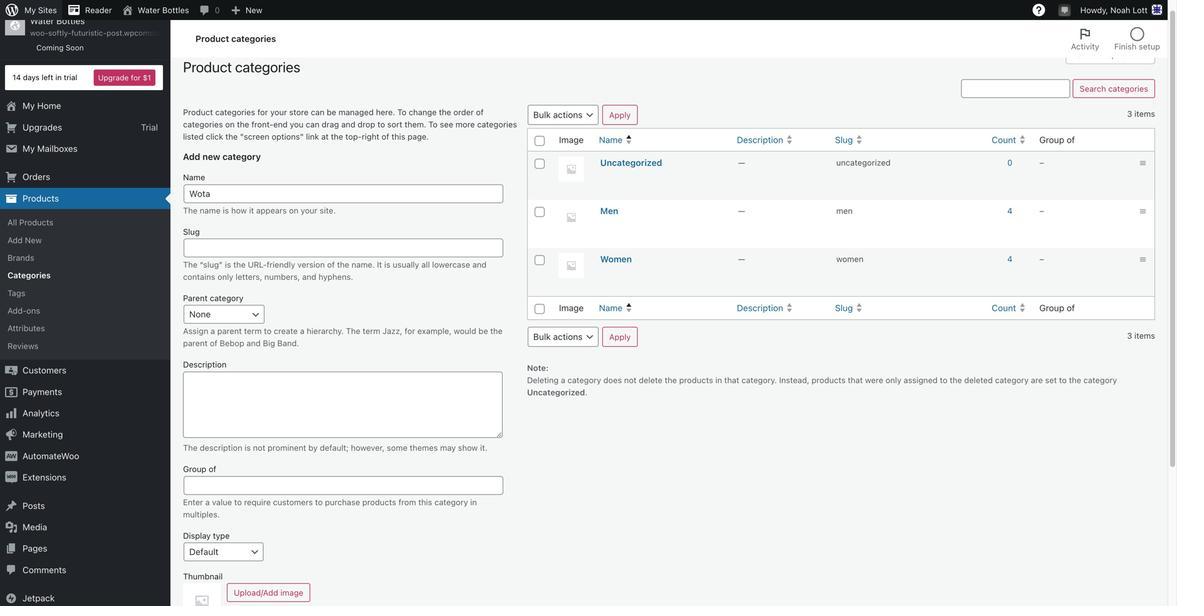 Task type: describe. For each thing, give the bounding box(es) containing it.
to left purchase
[[315, 498, 323, 507]]

is right it
[[384, 260, 390, 270]]

slug link for 2nd count "link"
[[830, 297, 987, 320]]

only inside note: deleting a category does not delete the products in that category. instead, products that were only assigned to the deleted category are set to the category uncategorized .
[[886, 376, 901, 385]]

click
[[206, 132, 223, 141]]

to right set
[[1059, 376, 1067, 385]]

analytics link
[[0, 403, 170, 424]]

water bottles woo-softly-futuristic-post.wpcomstaging.com coming soon
[[30, 16, 193, 52]]

you
[[290, 120, 304, 129]]

0 inside toolbar navigation
[[215, 5, 220, 15]]

brands link
[[0, 249, 170, 267]]

tags link
[[0, 284, 170, 302]]

1 3 items from the top
[[1127, 109, 1155, 118]]

only inside the "slug" is the url-friendly version of the name. it is usually all lowercase and contains only letters, numbers, and hyphens.
[[218, 272, 233, 282]]

the up '"screen'
[[237, 120, 249, 129]]

media link
[[0, 517, 170, 539]]

show
[[458, 444, 478, 453]]

add new category
[[183, 151, 261, 162]]

create
[[274, 327, 298, 336]]

– for men
[[1039, 206, 1044, 216]]

howdy, noah lott
[[1080, 5, 1148, 15]]

– for women
[[1039, 255, 1044, 264]]

attributes
[[8, 324, 45, 333]]

comments
[[23, 565, 66, 576]]

woo-
[[30, 29, 48, 37]]

the inside assign a parent term to create a hierarchy. the term jazz, for example, would be the parent of bebop and big band.
[[490, 327, 503, 336]]

2 items from the top
[[1134, 331, 1155, 341]]

group of for 2nd count "link"
[[1039, 303, 1075, 314]]

to right 'assigned'
[[940, 376, 948, 385]]

bebop
[[220, 339, 244, 348]]

categories up store
[[235, 59, 300, 76]]

reviews link
[[0, 337, 170, 355]]

assigned
[[904, 376, 938, 385]]

all products
[[8, 218, 53, 227]]

water for water bottles woo-softly-futuristic-post.wpcomstaging.com coming soon
[[30, 16, 54, 26]]

my mailboxes
[[23, 144, 78, 154]]

group of for 1st count "link"
[[1039, 135, 1075, 145]]

1 vertical spatial on
[[289, 206, 298, 215]]

toolbar navigation
[[0, 0, 1168, 23]]

thumbnail image for women
[[559, 253, 584, 278]]

my sites
[[24, 5, 57, 15]]

finish
[[1114, 42, 1137, 51]]

1 term from the left
[[244, 327, 262, 336]]

payments
[[23, 387, 62, 397]]

right
[[362, 132, 379, 141]]

main menu navigation
[[0, 8, 193, 607]]

2 that from the left
[[848, 376, 863, 385]]

notification image
[[1060, 4, 1070, 14]]

themes
[[410, 444, 438, 453]]

at
[[321, 132, 329, 141]]

in inside navigation
[[55, 73, 62, 82]]

category inside enter a value to require customers to purchase products from this category in multiples.
[[434, 498, 468, 507]]

link
[[306, 132, 319, 141]]

a inside enter a value to require customers to purchase products from this category in multiples.
[[205, 498, 210, 507]]

is for description
[[245, 444, 251, 453]]

jetpack link
[[0, 588, 170, 607]]

it
[[249, 206, 254, 215]]

categories down new link
[[231, 34, 276, 44]]

Description text field
[[183, 372, 503, 438]]

posts link
[[0, 496, 170, 517]]

new inside main menu navigation
[[25, 236, 42, 245]]

how
[[231, 206, 247, 215]]

bottles for water bottles woo-softly-futuristic-post.wpcomstaging.com coming soon
[[56, 16, 85, 26]]

mailboxes
[[37, 144, 78, 154]]

this inside the product categories for your store can be managed here. to change the order of categories on the front-end you can drag and drop to sort them. to see more categories listed click the "screen options" link at the top-right of this page.
[[392, 132, 405, 141]]

1 horizontal spatial uncategorized
[[600, 158, 662, 168]]

managed
[[339, 107, 374, 117]]

the for description
[[183, 444, 197, 453]]

is for name
[[223, 206, 229, 215]]

name link for 1st count "link"
[[594, 129, 732, 151]]

the up 'hyphens.'
[[337, 260, 349, 270]]

upload/add image
[[234, 589, 303, 598]]

were
[[865, 376, 883, 385]]

add new link
[[0, 231, 170, 249]]

for inside the product categories for your store can be managed here. to change the order of categories on the front-end you can drag and drop to sort them. to see more categories listed click the "screen options" link at the top-right of this page.
[[257, 107, 268, 117]]

the up letters, at top left
[[233, 260, 246, 270]]

and inside the product categories for your store can be managed here. to change the order of categories on the front-end you can drag and drop to sort them. to see more categories listed click the "screen options" link at the top-right of this page.
[[341, 120, 355, 129]]

the up 'see'
[[439, 107, 451, 117]]

my mailboxes link
[[0, 138, 170, 160]]

some
[[387, 444, 407, 453]]

contains
[[183, 272, 215, 282]]

letters,
[[236, 272, 262, 282]]

ons
[[26, 306, 40, 316]]

"slug"
[[200, 260, 223, 270]]

uncategorized inside note: deleting a category does not delete the products in that category. instead, products that were only assigned to the deleted category are set to the category uncategorized .
[[527, 388, 585, 397]]

to inside the product categories for your store can be managed here. to change the order of categories on the front-end you can drag and drop to sort them. to see more categories listed click the "screen options" link at the top-right of this page.
[[377, 120, 385, 129]]

0 horizontal spatial not
[[253, 444, 265, 453]]

media
[[23, 522, 47, 533]]

purchase
[[325, 498, 360, 507]]

assign
[[183, 327, 208, 336]]

1 vertical spatial slug
[[183, 227, 200, 236]]

new link
[[225, 0, 267, 20]]

"screen
[[240, 132, 269, 141]]

jetpack
[[23, 594, 55, 604]]

women
[[836, 255, 864, 264]]

noah
[[1110, 5, 1130, 15]]

of inside the "slug" is the url-friendly version of the name. it is usually all lowercase and contains only letters, numbers, and hyphens.
[[327, 260, 335, 270]]

2 count from the top
[[992, 303, 1016, 314]]

softly-
[[48, 29, 71, 37]]

order
[[453, 107, 474, 117]]

assign a parent term to create a hierarchy. the term jazz, for example, would be the parent of bebop and big band.
[[183, 327, 503, 348]]

and right lowercase
[[472, 260, 487, 270]]

1 vertical spatial name
[[183, 173, 205, 182]]

my sites link
[[0, 0, 62, 20]]

not inside note: deleting a category does not delete the products in that category. instead, products that were only assigned to the deleted category are set to the category uncategorized .
[[624, 376, 637, 385]]

category up .
[[568, 376, 601, 385]]

end
[[273, 120, 288, 129]]

automatewoo link
[[0, 446, 170, 467]]

upgrades
[[23, 122, 62, 132]]

the name is how it appears on your site.
[[183, 206, 336, 215]]

1 count link from the top
[[987, 129, 1033, 151]]

for inside assign a parent term to create a hierarchy. the term jazz, for example, would be the parent of bebop and big band.
[[405, 327, 415, 336]]

upload/add
[[234, 589, 278, 598]]

add-
[[8, 306, 26, 316]]

orders link
[[0, 167, 170, 188]]

instead,
[[779, 376, 809, 385]]

your inside the product categories for your store can be managed here. to change the order of categories on the front-end you can drag and drop to sort them. to see more categories listed click the "screen options" link at the top-right of this page.
[[270, 107, 287, 117]]

this inside enter a value to require customers to purchase products from this category in multiples.
[[418, 498, 432, 507]]

left
[[42, 73, 53, 82]]

add-ons
[[8, 306, 40, 316]]

the inside assign a parent term to create a hierarchy. the term jazz, for example, would be the parent of bebop and big band.
[[346, 327, 360, 336]]

on inside the product categories for your store can be managed here. to change the order of categories on the front-end you can drag and drop to sort them. to see more categories listed click the "screen options" link at the top-right of this page.
[[225, 120, 235, 129]]

and down version
[[302, 272, 316, 282]]

deleted
[[964, 376, 993, 385]]

— for women
[[738, 255, 745, 264]]

the right delete at the right of the page
[[665, 376, 677, 385]]

pages
[[23, 544, 47, 554]]

posts
[[23, 501, 45, 511]]

and inside assign a parent term to create a hierarchy. the term jazz, for example, would be the parent of bebop and big band.
[[247, 339, 261, 348]]

add for add new
[[8, 236, 23, 245]]

water for water bottles
[[138, 5, 160, 15]]

customers
[[273, 498, 313, 507]]

see
[[440, 120, 453, 129]]

to right value at the bottom
[[234, 498, 242, 507]]

description for 'name' link corresponding to 2nd count "link"
[[737, 303, 783, 314]]

all
[[421, 260, 430, 270]]

the right at
[[331, 132, 343, 141]]

analytics
[[23, 408, 59, 419]]

0 vertical spatial product categories
[[196, 34, 276, 44]]

products link
[[0, 188, 170, 209]]

example,
[[417, 327, 452, 336]]

more
[[456, 120, 475, 129]]

.
[[585, 388, 587, 397]]

1 items from the top
[[1134, 109, 1155, 118]]

— for uncategorized
[[738, 158, 745, 167]]

0 vertical spatial product
[[196, 34, 229, 44]]

in inside enter a value to require customers to purchase products from this category in multiples.
[[470, 498, 477, 507]]

2 term from the left
[[363, 327, 380, 336]]

customers link
[[0, 360, 170, 382]]

2 horizontal spatial products
[[812, 376, 846, 385]]



Task type: vqa. For each thing, say whether or not it's contained in the screenshot.


Task type: locate. For each thing, give the bounding box(es) containing it.
image
[[280, 589, 303, 598]]

0 vertical spatial to
[[397, 107, 407, 117]]

type
[[213, 531, 230, 541]]

page.
[[408, 132, 429, 141]]

0 vertical spatial count
[[992, 135, 1016, 145]]

image for 'name' link associated with 1st count "link"
[[559, 135, 584, 145]]

upgrade for $1 button
[[94, 70, 155, 86]]

0 horizontal spatial products
[[362, 498, 396, 507]]

name for 'name' link associated with 1st count "link"
[[599, 135, 623, 145]]

1 4 link from the top
[[1007, 206, 1013, 216]]

0 horizontal spatial term
[[244, 327, 262, 336]]

multiples.
[[183, 510, 220, 519]]

0 horizontal spatial 0
[[215, 5, 220, 15]]

1 vertical spatial 3
[[1127, 331, 1132, 341]]

1 vertical spatial not
[[253, 444, 265, 453]]

my inside toolbar navigation
[[24, 5, 36, 15]]

2 horizontal spatial for
[[405, 327, 415, 336]]

a inside note: deleting a category does not delete the products in that category. instead, products that were only assigned to the deleted category are set to the category uncategorized .
[[561, 376, 565, 385]]

2 vertical spatial slug
[[835, 303, 853, 314]]

thumbnail image for men
[[559, 205, 584, 230]]

1 horizontal spatial parent
[[217, 327, 242, 336]]

None number field
[[184, 477, 503, 495]]

1 horizontal spatial in
[[470, 498, 477, 507]]

products left from at the bottom
[[362, 498, 396, 507]]

bottles up softly-
[[56, 16, 85, 26]]

water
[[138, 5, 160, 15], [30, 16, 54, 26]]

it.
[[480, 444, 487, 453]]

my for my mailboxes
[[23, 144, 35, 154]]

0 vertical spatial slug link
[[830, 129, 987, 151]]

None checkbox
[[535, 136, 545, 146]]

None search field
[[961, 79, 1070, 98]]

1 horizontal spatial this
[[418, 498, 432, 507]]

product up the listed
[[183, 107, 213, 117]]

0 vertical spatial items
[[1134, 109, 1155, 118]]

a right assign
[[211, 327, 215, 336]]

reader
[[85, 5, 112, 15]]

friendly
[[267, 260, 295, 270]]

tab list containing activity
[[1063, 20, 1168, 58]]

1 horizontal spatial products
[[679, 376, 713, 385]]

category right set
[[1084, 376, 1117, 385]]

0 vertical spatial bottles
[[162, 5, 189, 15]]

– for uncategorized
[[1039, 158, 1044, 167]]

1 vertical spatial product
[[183, 59, 232, 76]]

hyphens.
[[319, 272, 353, 282]]

listed
[[183, 132, 204, 141]]

term left jazz,
[[363, 327, 380, 336]]

2 image from the top
[[559, 303, 584, 314]]

$1
[[143, 73, 151, 82]]

1 vertical spatial can
[[306, 120, 319, 129]]

name link for 2nd count "link"
[[594, 297, 732, 320]]

0 vertical spatial only
[[218, 272, 233, 282]]

4 for men
[[1007, 206, 1013, 216]]

of inside assign a parent term to create a hierarchy. the term jazz, for example, would be the parent of bebop and big band.
[[210, 339, 217, 348]]

0 vertical spatial 0 link
[[194, 0, 225, 20]]

slug down name
[[183, 227, 200, 236]]

and left big
[[247, 339, 261, 348]]

futuristic-
[[71, 29, 107, 37]]

1 vertical spatial for
[[257, 107, 268, 117]]

water inside water bottles woo-softly-futuristic-post.wpcomstaging.com coming soon
[[30, 16, 54, 26]]

uncategorized up men on the right top
[[600, 158, 662, 168]]

2 thumbnail image from the top
[[559, 205, 584, 230]]

1 vertical spatial 0
[[1007, 158, 1013, 167]]

1 4 from the top
[[1007, 206, 1013, 216]]

0 horizontal spatial uncategorized
[[527, 388, 585, 397]]

to
[[377, 120, 385, 129], [264, 327, 272, 336], [940, 376, 948, 385], [1059, 376, 1067, 385], [234, 498, 242, 507], [315, 498, 323, 507]]

on left front-
[[225, 120, 235, 129]]

2 vertical spatial –
[[1039, 255, 1044, 264]]

the for slug
[[183, 260, 197, 270]]

— for men
[[738, 206, 745, 216]]

1 vertical spatial be
[[479, 327, 488, 336]]

be right would
[[479, 327, 488, 336]]

that left were
[[848, 376, 863, 385]]

name for 'name' link corresponding to 2nd count "link"
[[599, 303, 623, 314]]

jazz,
[[383, 327, 402, 336]]

bottles for water bottles
[[162, 5, 189, 15]]

however,
[[351, 444, 385, 453]]

thumbnail image left the women link
[[559, 253, 584, 278]]

categories right more
[[477, 120, 517, 129]]

is right "slug"
[[225, 260, 231, 270]]

on
[[225, 120, 235, 129], [289, 206, 298, 215]]

0 vertical spatial slug
[[835, 135, 853, 145]]

1 vertical spatial 4
[[1007, 255, 1013, 264]]

bottles up post.wpcomstaging.com
[[162, 5, 189, 15]]

2 vertical spatial for
[[405, 327, 415, 336]]

1 vertical spatial name link
[[594, 297, 732, 320]]

1 horizontal spatial water
[[138, 5, 160, 15]]

for
[[131, 73, 141, 82], [257, 107, 268, 117], [405, 327, 415, 336]]

slug down women
[[835, 303, 853, 314]]

None submit
[[1073, 79, 1155, 98], [602, 105, 638, 125], [602, 327, 638, 347], [1073, 79, 1155, 98], [602, 105, 638, 125], [602, 327, 638, 347]]

in down show
[[470, 498, 477, 507]]

1 — from the top
[[738, 158, 745, 167]]

a right create
[[300, 327, 304, 336]]

can up drag
[[311, 107, 324, 117]]

0 vertical spatial description link
[[732, 129, 830, 151]]

enter a value to require customers to purchase products from this category in multiples.
[[183, 498, 477, 519]]

women
[[600, 254, 632, 265]]

1 slug link from the top
[[830, 129, 987, 151]]

activity
[[1071, 42, 1099, 51]]

thumbnail image for uncategorized
[[559, 157, 584, 182]]

term
[[244, 327, 262, 336], [363, 327, 380, 336]]

only right were
[[886, 376, 901, 385]]

0 vertical spatial for
[[131, 73, 141, 82]]

3 thumbnail image from the top
[[559, 253, 584, 278]]

2 vertical spatial thumbnail image
[[559, 253, 584, 278]]

1 horizontal spatial term
[[363, 327, 380, 336]]

count link
[[987, 129, 1033, 151], [987, 297, 1033, 320]]

count
[[992, 135, 1016, 145], [992, 303, 1016, 314]]

the left name
[[183, 206, 197, 215]]

categories
[[8, 271, 51, 280]]

1 vertical spatial description
[[737, 303, 783, 314]]

2 4 link from the top
[[1007, 255, 1013, 264]]

drag
[[322, 120, 339, 129]]

it
[[377, 260, 382, 270]]

coming
[[36, 43, 64, 52]]

and
[[341, 120, 355, 129], [472, 260, 487, 270], [302, 272, 316, 282], [247, 339, 261, 348]]

product
[[196, 34, 229, 44], [183, 59, 232, 76], [183, 107, 213, 117]]

0 horizontal spatial 0 link
[[194, 0, 225, 20]]

parent
[[183, 294, 208, 303]]

group for 2nd count "link"
[[1039, 303, 1064, 314]]

that left category.
[[724, 376, 739, 385]]

in inside note: deleting a category does not delete the products in that category. instead, products that were only assigned to the deleted category are set to the category uncategorized .
[[715, 376, 722, 385]]

0 vertical spatial 0
[[215, 5, 220, 15]]

slug for 'name' link corresponding to 2nd count "link"
[[835, 303, 853, 314]]

be
[[327, 107, 336, 117], [479, 327, 488, 336]]

my
[[24, 5, 36, 15], [23, 101, 35, 111], [23, 144, 35, 154]]

the for name
[[183, 206, 197, 215]]

thumbnail image left uncategorized link
[[559, 157, 584, 182]]

Slug text field
[[184, 239, 503, 258]]

1 vertical spatial your
[[301, 206, 317, 215]]

for left $1
[[131, 73, 141, 82]]

0 horizontal spatial new
[[25, 236, 42, 245]]

is left how
[[223, 206, 229, 215]]

0 vertical spatial parent
[[217, 327, 242, 336]]

4 link for men
[[1007, 206, 1013, 216]]

0 vertical spatial group
[[1039, 135, 1064, 145]]

trial
[[141, 122, 158, 132]]

this down sort
[[392, 132, 405, 141]]

to up sort
[[397, 107, 407, 117]]

1 horizontal spatial bottles
[[162, 5, 189, 15]]

trial
[[64, 73, 77, 82]]

upgrade
[[98, 73, 129, 82]]

2 – from the top
[[1039, 206, 1044, 216]]

products for in
[[362, 498, 396, 507]]

url-
[[248, 260, 267, 270]]

0 horizontal spatial in
[[55, 73, 62, 82]]

thumbnail image
[[559, 157, 584, 182], [559, 205, 584, 230], [559, 253, 584, 278]]

categories up the listed
[[183, 120, 223, 129]]

0 horizontal spatial this
[[392, 132, 405, 141]]

0 vertical spatial new
[[246, 5, 262, 15]]

parent category
[[183, 294, 243, 303]]

0 vertical spatial image
[[559, 135, 584, 145]]

a up multiples. at bottom
[[205, 498, 210, 507]]

description link for slug link associated with 1st count "link"
[[732, 129, 830, 151]]

from
[[398, 498, 416, 507]]

description for 'name' link associated with 1st count "link"
[[737, 135, 783, 145]]

in right "left"
[[55, 73, 62, 82]]

1 vertical spatial to
[[429, 120, 438, 129]]

can up link
[[306, 120, 319, 129]]

on right "appears"
[[289, 206, 298, 215]]

setup
[[1139, 42, 1160, 51]]

1 vertical spatial add
[[8, 236, 23, 245]]

product categories
[[196, 34, 276, 44], [183, 59, 300, 76]]

1 count from the top
[[992, 135, 1016, 145]]

1 vertical spatial water
[[30, 16, 54, 26]]

category.
[[742, 376, 777, 385]]

2 vertical spatial group
[[183, 465, 206, 474]]

0 vertical spatial group of
[[1039, 135, 1075, 145]]

thumbnail
[[183, 572, 223, 582]]

name up uncategorized link
[[599, 135, 623, 145]]

1 vertical spatial —
[[738, 206, 745, 216]]

category left are
[[995, 376, 1029, 385]]

1 that from the left
[[724, 376, 739, 385]]

2 vertical spatial my
[[23, 144, 35, 154]]

product inside the product categories for your store can be managed here. to change the order of categories on the front-end you can drag and drop to sort them. to see more categories listed click the "screen options" link at the top-right of this page.
[[183, 107, 213, 117]]

0 vertical spatial 4
[[1007, 206, 1013, 216]]

for right jazz,
[[405, 327, 415, 336]]

my home
[[23, 101, 61, 111]]

1 vertical spatial this
[[418, 498, 432, 507]]

the left description
[[183, 444, 197, 453]]

appears
[[256, 206, 287, 215]]

1 horizontal spatial your
[[301, 206, 317, 215]]

be inside assign a parent term to create a hierarchy. the term jazz, for example, would be the parent of bebop and big band.
[[479, 327, 488, 336]]

1 vertical spatial uncategorized
[[527, 388, 585, 397]]

product down new link
[[196, 34, 229, 44]]

in left category.
[[715, 376, 722, 385]]

add for add new category
[[183, 151, 200, 162]]

require
[[244, 498, 271, 507]]

only down "slug"
[[218, 272, 233, 282]]

the left deleted
[[950, 376, 962, 385]]

1 horizontal spatial not
[[624, 376, 637, 385]]

0 horizontal spatial add
[[8, 236, 23, 245]]

category down letters, at top left
[[210, 294, 243, 303]]

and up top-
[[341, 120, 355, 129]]

your left site.
[[301, 206, 317, 215]]

slug for 'name' link associated with 1st count "link"
[[835, 135, 853, 145]]

1 vertical spatial product categories
[[183, 59, 300, 76]]

to down here.
[[377, 120, 385, 129]]

1 vertical spatial count
[[992, 303, 1016, 314]]

products up add new
[[19, 218, 53, 227]]

products right 'instead,'
[[812, 376, 846, 385]]

1 horizontal spatial on
[[289, 206, 298, 215]]

add inside main menu navigation
[[8, 236, 23, 245]]

your
[[270, 107, 287, 117], [301, 206, 317, 215]]

2 slug link from the top
[[830, 297, 987, 320]]

lott
[[1133, 5, 1148, 15]]

4 link for women
[[1007, 255, 1013, 264]]

2 vertical spatial group of
[[183, 465, 216, 474]]

1 image from the top
[[559, 135, 584, 145]]

to inside assign a parent term to create a hierarchy. the term jazz, for example, would be the parent of bebop and big band.
[[264, 327, 272, 336]]

3 items
[[1127, 109, 1155, 118], [1127, 331, 1155, 341]]

is for slug
[[225, 260, 231, 270]]

category down '"screen'
[[223, 151, 261, 162]]

to up big
[[264, 327, 272, 336]]

1 – from the top
[[1039, 158, 1044, 167]]

0 vertical spatial not
[[624, 376, 637, 385]]

0 vertical spatial add
[[183, 151, 200, 162]]

1 horizontal spatial only
[[886, 376, 901, 385]]

0 horizontal spatial your
[[270, 107, 287, 117]]

orders
[[23, 172, 50, 182]]

not
[[624, 376, 637, 385], [253, 444, 265, 453]]

are
[[1031, 376, 1043, 385]]

2 — from the top
[[738, 206, 745, 216]]

2 name link from the top
[[594, 297, 732, 320]]

2 vertical spatial —
[[738, 255, 745, 264]]

site.
[[320, 206, 336, 215]]

None checkbox
[[535, 159, 545, 169], [535, 207, 545, 217], [535, 256, 545, 266], [535, 304, 545, 314], [535, 159, 545, 169], [535, 207, 545, 217], [535, 256, 545, 266], [535, 304, 545, 314]]

0 vertical spatial 3 items
[[1127, 109, 1155, 118]]

water inside toolbar navigation
[[138, 5, 160, 15]]

1 horizontal spatial be
[[479, 327, 488, 336]]

a right deleting
[[561, 376, 565, 385]]

home
[[37, 101, 61, 111]]

0 vertical spatial thumbnail image
[[559, 157, 584, 182]]

my down the upgrades
[[23, 144, 35, 154]]

1 vertical spatial parent
[[183, 339, 208, 348]]

add left new on the top left of the page
[[183, 151, 200, 162]]

products inside "link"
[[23, 193, 59, 204]]

product right $1
[[183, 59, 232, 76]]

1 3 from the top
[[1127, 109, 1132, 118]]

the right click
[[225, 132, 238, 141]]

my for my home
[[23, 101, 35, 111]]

upload/add image button
[[227, 584, 310, 603]]

0 horizontal spatial for
[[131, 73, 141, 82]]

bottles inside water bottles woo-softly-futuristic-post.wpcomstaging.com coming soon
[[56, 16, 85, 26]]

the
[[183, 206, 197, 215], [183, 260, 197, 270], [346, 327, 360, 336], [183, 444, 197, 453]]

1 thumbnail image from the top
[[559, 157, 584, 182]]

2 4 from the top
[[1007, 255, 1013, 264]]

all products link
[[0, 214, 170, 231]]

big
[[263, 339, 275, 348]]

water up post.wpcomstaging.com
[[138, 5, 160, 15]]

image for 'name' link corresponding to 2nd count "link"
[[559, 303, 584, 314]]

for inside button
[[131, 73, 141, 82]]

parent up bebop
[[217, 327, 242, 336]]

1 horizontal spatial new
[[246, 5, 262, 15]]

not right does
[[624, 376, 637, 385]]

0 vertical spatial description
[[737, 135, 783, 145]]

1 vertical spatial thumbnail image
[[559, 205, 584, 230]]

group for 1st count "link"
[[1039, 135, 1064, 145]]

0 vertical spatial count link
[[987, 129, 1033, 151]]

be inside the product categories for your store can be managed here. to change the order of categories on the front-end you can drag and drop to sort them. to see more categories listed click the "screen options" link at the top-right of this page.
[[327, 107, 336, 117]]

14
[[13, 73, 21, 82]]

1 name link from the top
[[594, 129, 732, 151]]

0 vertical spatial 4 link
[[1007, 206, 1013, 216]]

add down all
[[8, 236, 23, 245]]

0 horizontal spatial to
[[397, 107, 407, 117]]

uncategorized
[[836, 158, 891, 167]]

1 vertical spatial 4 link
[[1007, 255, 1013, 264]]

products inside enter a value to require customers to purchase products from this category in multiples.
[[362, 498, 396, 507]]

post.wpcomstaging.com
[[107, 29, 193, 37]]

1 horizontal spatial 0 link
[[1007, 158, 1013, 167]]

1 horizontal spatial that
[[848, 376, 863, 385]]

be up drag
[[327, 107, 336, 117]]

1 vertical spatial only
[[886, 376, 901, 385]]

2 horizontal spatial in
[[715, 376, 722, 385]]

to left 'see'
[[429, 120, 438, 129]]

the inside the "slug" is the url-friendly version of the name. it is usually all lowercase and contains only letters, numbers, and hyphens.
[[183, 260, 197, 270]]

0 vertical spatial name link
[[594, 129, 732, 151]]

options"
[[272, 132, 304, 141]]

0 vertical spatial can
[[311, 107, 324, 117]]

my for my sites
[[24, 5, 36, 15]]

1 horizontal spatial for
[[257, 107, 268, 117]]

in
[[55, 73, 62, 82], [715, 376, 722, 385], [470, 498, 477, 507]]

name down the women link
[[599, 303, 623, 314]]

1 vertical spatial in
[[715, 376, 722, 385]]

is right description
[[245, 444, 251, 453]]

the right set
[[1069, 376, 1081, 385]]

days
[[23, 73, 40, 82]]

the right would
[[490, 327, 503, 336]]

band.
[[277, 339, 299, 348]]

products right delete at the right of the page
[[679, 376, 713, 385]]

for up front-
[[257, 107, 268, 117]]

value
[[212, 498, 232, 507]]

display
[[183, 531, 211, 541]]

2 vertical spatial description
[[183, 360, 227, 370]]

the right hierarchy. in the left bottom of the page
[[346, 327, 360, 336]]

uncategorized down deleting
[[527, 388, 585, 397]]

categories up front-
[[215, 107, 255, 117]]

top-
[[345, 132, 362, 141]]

tags
[[8, 289, 25, 298]]

upgrade for $1
[[98, 73, 151, 82]]

description link
[[732, 129, 830, 151], [732, 297, 830, 320]]

delete
[[639, 376, 662, 385]]

term up bebop
[[244, 327, 262, 336]]

1 vertical spatial slug link
[[830, 297, 987, 320]]

name
[[599, 135, 623, 145], [183, 173, 205, 182], [599, 303, 623, 314]]

default;
[[320, 444, 349, 453]]

the up contains
[[183, 260, 197, 270]]

your up end
[[270, 107, 287, 117]]

2 3 items from the top
[[1127, 331, 1155, 341]]

2 3 from the top
[[1127, 331, 1132, 341]]

men
[[600, 206, 618, 216]]

2 description link from the top
[[732, 297, 830, 320]]

0 vertical spatial products
[[23, 193, 59, 204]]

parent down assign
[[183, 339, 208, 348]]

3 — from the top
[[738, 255, 745, 264]]

4 link
[[1007, 206, 1013, 216], [1007, 255, 1013, 264]]

Name text field
[[184, 184, 503, 203]]

water down my sites
[[30, 16, 54, 26]]

0 vertical spatial this
[[392, 132, 405, 141]]

category right from at the bottom
[[434, 498, 468, 507]]

slug up uncategorized
[[835, 135, 853, 145]]

0 vertical spatial uncategorized
[[600, 158, 662, 168]]

–
[[1039, 158, 1044, 167], [1039, 206, 1044, 216], [1039, 255, 1044, 264]]

2 vertical spatial in
[[470, 498, 477, 507]]

1 vertical spatial products
[[19, 218, 53, 227]]

products for instead,
[[679, 376, 713, 385]]

4 for women
[[1007, 255, 1013, 264]]

not left prominent
[[253, 444, 265, 453]]

name down new on the top left of the page
[[183, 173, 205, 182]]

my left 'home'
[[23, 101, 35, 111]]

2 count link from the top
[[987, 297, 1033, 320]]

bottles inside toolbar navigation
[[162, 5, 189, 15]]

store
[[289, 107, 309, 117]]

pages link
[[0, 539, 170, 560]]

categories link
[[0, 267, 170, 284]]

products down orders
[[23, 193, 59, 204]]

drop
[[358, 120, 375, 129]]

1 description link from the top
[[732, 129, 830, 151]]

slug link for 1st count "link"
[[830, 129, 987, 151]]

here.
[[376, 107, 395, 117]]

description
[[200, 444, 242, 453]]

my left sites
[[24, 5, 36, 15]]

description link for 2nd count "link" slug link
[[732, 297, 830, 320]]

new inside toolbar navigation
[[246, 5, 262, 15]]

3 – from the top
[[1039, 255, 1044, 264]]

this right from at the bottom
[[418, 498, 432, 507]]

0 vertical spatial my
[[24, 5, 36, 15]]

0 horizontal spatial bottles
[[56, 16, 85, 26]]

thumbnail image left men link on the top right
[[559, 205, 584, 230]]

tab list
[[1063, 20, 1168, 58]]



